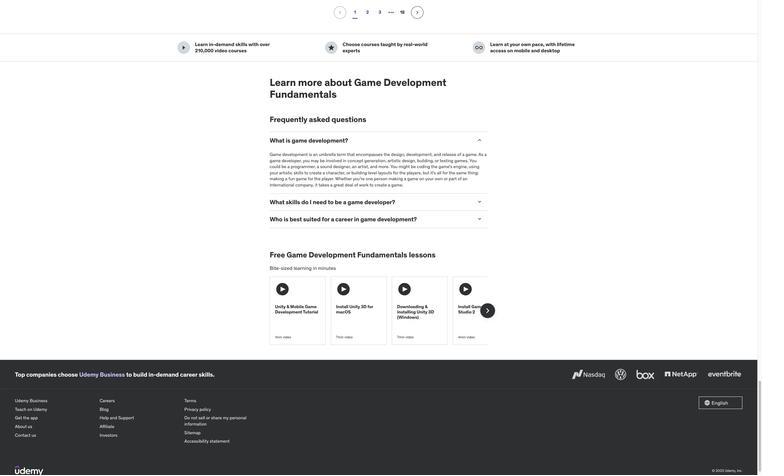 Task type: locate. For each thing, give the bounding box(es) containing it.
1 7min video from the left
[[336, 335, 353, 340]]

be
[[320, 158, 325, 163], [282, 164, 286, 170], [411, 164, 416, 170], [335, 198, 342, 206]]

downloading & installing unity 3d (windows)
[[397, 304, 434, 320]]

in down what skills do i need to be a game developer? dropdown button
[[354, 216, 359, 223]]

video for install unity 3d for macos
[[345, 335, 353, 340]]

fundamentals inside learn more about game development fundamentals
[[270, 88, 337, 101]]

2 inside install gamemaker studio 2
[[473, 309, 475, 315]]

0 horizontal spatial in-
[[149, 371, 156, 378]]

choose courses taught by real-world experts
[[343, 41, 428, 53]]

0 vertical spatial development?
[[309, 137, 348, 144]]

0 vertical spatial 2
[[366, 9, 369, 15]]

what up development in the left top of the page
[[270, 137, 285, 144]]

skills
[[235, 41, 247, 47], [294, 170, 303, 176], [286, 198, 300, 206]]

1 vertical spatial in-
[[149, 371, 156, 378]]

mobile
[[514, 47, 530, 53]]

investors link
[[100, 431, 179, 440]]

or left testing at top right
[[435, 158, 439, 163]]

0 vertical spatial udemy business link
[[79, 371, 125, 378]]

affiliate link
[[100, 423, 179, 431]]

learn inside learn in-demand skills with over 210,000 video courses
[[195, 41, 208, 47]]

2 vertical spatial small image
[[704, 400, 711, 406]]

1 horizontal spatial in
[[343, 158, 347, 163]]

1 vertical spatial your
[[270, 170, 278, 176]]

1 horizontal spatial 7min video
[[397, 335, 414, 340]]

game up could
[[270, 152, 281, 157]]

video down (windows)
[[406, 335, 414, 340]]

game right about
[[354, 76, 382, 89]]

lessons
[[409, 250, 436, 260]]

0 vertical spatial is
[[286, 137, 291, 144]]

0 vertical spatial development
[[384, 76, 447, 89]]

video for install gamemaker studio 2
[[467, 335, 475, 340]]

1 horizontal spatial 7min
[[397, 335, 405, 340]]

on inside udemy business teach on udemy get the app about us contact us
[[27, 407, 32, 412]]

designer,
[[333, 164, 351, 170]]

0 horizontal spatial &
[[287, 304, 289, 310]]

1 horizontal spatial unity
[[349, 304, 360, 310]]

own down all
[[435, 176, 443, 182]]

& inside unity & mobile game development tutorial
[[287, 304, 289, 310]]

development inside learn more about game development fundamentals
[[384, 76, 447, 89]]

udemy up teach
[[15, 398, 29, 404]]

a down might
[[404, 176, 406, 182]]

is up you
[[309, 152, 312, 157]]

7min for install unity 3d for macos
[[336, 335, 344, 340]]

your down "but"
[[425, 176, 434, 182]]

1 vertical spatial demand
[[156, 371, 179, 378]]

you're
[[353, 176, 365, 182]]

1 horizontal spatial in-
[[209, 41, 215, 47]]

carousel element
[[270, 277, 509, 345]]

small image for who is best suited for a career in game development?
[[477, 216, 483, 222]]

not
[[191, 415, 197, 421]]

0 horizontal spatial 7min
[[336, 335, 344, 340]]

great
[[334, 182, 344, 188]]

the right 'get'
[[23, 415, 29, 421]]

udemy business link up the careers
[[79, 371, 125, 378]]

building
[[352, 170, 367, 176]]

on left mobile
[[507, 47, 513, 53]]

artistic up fun
[[279, 170, 293, 176]]

0 horizontal spatial making
[[270, 176, 284, 182]]

video right 4min
[[467, 335, 475, 340]]

skills left do
[[286, 198, 300, 206]]

1 what from the top
[[270, 137, 285, 144]]

courses
[[361, 41, 380, 47], [228, 47, 247, 53]]

2 7min video from the left
[[397, 335, 414, 340]]

2 right the 1 'link'
[[366, 9, 369, 15]]

making up international
[[270, 176, 284, 182]]

be up players,
[[411, 164, 416, 170]]

1 horizontal spatial install
[[458, 304, 471, 310]]

0 vertical spatial game.
[[466, 152, 478, 157]]

learning
[[294, 265, 312, 271]]

a down may
[[317, 164, 319, 170]]

1 vertical spatial 2
[[473, 309, 475, 315]]

development
[[384, 76, 447, 89], [309, 250, 356, 260], [275, 309, 302, 315]]

what for what is game development?
[[270, 137, 285, 144]]

you
[[470, 158, 477, 163], [390, 164, 398, 170]]

install inside install gamemaker studio 2
[[458, 304, 471, 310]]

learn inside learn more about game development fundamentals
[[270, 76, 296, 89]]

and inside learn at your own pace, with lifetime access on mobile and desktop
[[531, 47, 540, 53]]

0 vertical spatial udemy
[[79, 371, 99, 378]]

skills down programmer,
[[294, 170, 303, 176]]

0 horizontal spatial 2
[[366, 9, 369, 15]]

volkswagen image
[[614, 368, 628, 382]]

1 horizontal spatial your
[[425, 176, 434, 182]]

1 horizontal spatial fundamentals
[[357, 250, 407, 260]]

1 7min from the left
[[336, 335, 344, 340]]

udemy
[[79, 371, 99, 378], [15, 398, 29, 404], [33, 407, 47, 412]]

1 horizontal spatial 3d
[[428, 309, 434, 315]]

0 horizontal spatial 3d
[[361, 304, 367, 310]]

video right 1min
[[283, 335, 291, 340]]

video inside learn in-demand skills with over 210,000 video courses
[[215, 47, 227, 53]]

learn for learn more about game development fundamentals
[[270, 76, 296, 89]]

in up designer,
[[343, 158, 347, 163]]

in inside 'game development is an umbrella term that encompasses the design, development, and release of a game. as a game developer, you may be involved in concept generation, artistic design, building, or testing games. you could be a programmer, a sound designer, an artist, and more. you might be coding the game's engine, using your artistic skills to create a character, or building level layouts for the players, but it's all for the same thing: making a fun game for the player. whether you're one person making a game on your own or part of an international company, it takes a great deal of work to create a game.'
[[343, 158, 347, 163]]

and right mobile
[[531, 47, 540, 53]]

business inside udemy business teach on udemy get the app about us contact us
[[30, 398, 47, 404]]

1 vertical spatial small image
[[477, 216, 483, 222]]

for up company, in the left of the page
[[308, 176, 313, 182]]

free
[[270, 250, 285, 260]]

0 horizontal spatial own
[[435, 176, 443, 182]]

udemy up app
[[33, 407, 47, 412]]

2 vertical spatial on
[[27, 407, 32, 412]]

you up using on the right of page
[[470, 158, 477, 163]]

medium image left the access
[[475, 44, 483, 51]]

best
[[290, 216, 302, 223]]

video for downloading & installing unity 3d (windows)
[[406, 335, 414, 340]]

career
[[335, 216, 353, 223], [180, 371, 197, 378]]

game up learning
[[287, 250, 307, 260]]

for right suited
[[322, 216, 330, 223]]

an up may
[[313, 152, 318, 157]]

development? up umbrella
[[309, 137, 348, 144]]

help and support link
[[100, 414, 179, 423]]

2 medium image from the left
[[328, 44, 335, 51]]

policy
[[200, 407, 211, 412]]

by
[[397, 41, 403, 47]]

the up more.
[[384, 152, 390, 157]]

blog
[[100, 407, 109, 412]]

and right help
[[110, 415, 117, 421]]

0 horizontal spatial medium image
[[180, 44, 188, 51]]

2 horizontal spatial medium image
[[475, 44, 483, 51]]

for right macos
[[368, 304, 373, 310]]

the
[[384, 152, 390, 157], [431, 164, 438, 170], [399, 170, 406, 176], [449, 170, 455, 176], [314, 176, 321, 182], [23, 415, 29, 421]]

business up the careers
[[100, 371, 125, 378]]

as
[[479, 152, 484, 157]]

7min video for install unity 3d for macos
[[336, 335, 353, 340]]

fun
[[289, 176, 295, 182]]

of up games.
[[458, 152, 461, 157]]

3d inside 'downloading & installing unity 3d (windows)'
[[428, 309, 434, 315]]

demand right build
[[156, 371, 179, 378]]

& for unity
[[287, 304, 289, 310]]

3d
[[361, 304, 367, 310], [428, 309, 434, 315]]

choose
[[343, 41, 360, 47]]

the up the "part"
[[449, 170, 455, 176]]

0 horizontal spatial on
[[27, 407, 32, 412]]

what is game development?
[[270, 137, 348, 144]]

0 horizontal spatial your
[[270, 170, 278, 176]]

1 horizontal spatial development
[[309, 250, 356, 260]]

2 horizontal spatial your
[[510, 41, 520, 47]]

to down one
[[370, 182, 374, 188]]

development inside unity & mobile game development tutorial
[[275, 309, 302, 315]]

thing:
[[468, 170, 479, 176]]

0 horizontal spatial learn
[[195, 41, 208, 47]]

small image
[[477, 137, 483, 143], [477, 216, 483, 222], [704, 400, 711, 406]]

game. down layouts
[[391, 182, 403, 188]]

2 vertical spatial an
[[463, 176, 468, 182]]

game down deal
[[348, 198, 363, 206]]

1 horizontal spatial courses
[[361, 41, 380, 47]]

learn for learn in-demand skills with over 210,000 video courses
[[195, 41, 208, 47]]

need
[[313, 198, 327, 206]]

& right downloading
[[425, 304, 428, 310]]

1 horizontal spatial demand
[[215, 41, 234, 47]]

is up development in the left top of the page
[[286, 137, 291, 144]]

help
[[100, 415, 109, 421]]

2 vertical spatial in
[[313, 265, 317, 271]]

0 vertical spatial fundamentals
[[270, 88, 337, 101]]

7min for downloading & installing unity 3d (windows)
[[397, 335, 405, 340]]

2 horizontal spatial on
[[507, 47, 513, 53]]

1 horizontal spatial you
[[470, 158, 477, 163]]

2
[[366, 9, 369, 15], [473, 309, 475, 315]]

0 vertical spatial what
[[270, 137, 285, 144]]

game right mobile
[[305, 304, 317, 310]]

1 vertical spatial business
[[30, 398, 47, 404]]

udemy image
[[15, 466, 43, 475]]

create down may
[[309, 170, 322, 176]]

1 vertical spatial is
[[309, 152, 312, 157]]

medium image left 210,000
[[180, 44, 188, 51]]

1 vertical spatial own
[[435, 176, 443, 182]]

sitemap
[[184, 430, 201, 436]]

1 horizontal spatial artistic
[[388, 158, 401, 163]]

frequently
[[270, 115, 307, 124]]

udemy right choose
[[79, 371, 99, 378]]

small image
[[477, 199, 483, 205]]

2 install from the left
[[458, 304, 471, 310]]

1 making from the left
[[270, 176, 284, 182]]

is for best
[[284, 216, 288, 223]]

skills left over
[[235, 41, 247, 47]]

accessibility statement link
[[184, 437, 264, 446]]

nasdaq image
[[571, 368, 607, 382]]

udemy,
[[725, 469, 736, 473]]

1 vertical spatial on
[[420, 176, 424, 182]]

0 vertical spatial small image
[[477, 137, 483, 143]]

is for game
[[286, 137, 291, 144]]

english button
[[699, 397, 743, 409]]

& for downloading
[[425, 304, 428, 310]]

demand right 210,000
[[215, 41, 234, 47]]

0 horizontal spatial an
[[313, 152, 318, 157]]

your
[[510, 41, 520, 47], [270, 170, 278, 176], [425, 176, 434, 182]]

0 vertical spatial career
[[335, 216, 353, 223]]

netapp image
[[664, 368, 699, 382]]

mobile
[[290, 304, 304, 310]]

fundamentals
[[270, 88, 337, 101], [357, 250, 407, 260]]

what skills do i need to be a game developer? button
[[270, 198, 472, 206]]

&
[[287, 304, 289, 310], [425, 304, 428, 310]]

0 horizontal spatial you
[[390, 164, 398, 170]]

0 vertical spatial in-
[[209, 41, 215, 47]]

1 medium image from the left
[[180, 44, 188, 51]]

free game development fundamentals lessons
[[270, 250, 436, 260]]

on
[[507, 47, 513, 53], [420, 176, 424, 182], [27, 407, 32, 412]]

2 right studio
[[473, 309, 475, 315]]

video
[[215, 47, 227, 53], [283, 335, 291, 340], [345, 335, 353, 340], [406, 335, 414, 340], [467, 335, 475, 340]]

video right 210,000
[[215, 47, 227, 53]]

2 with from the left
[[546, 41, 556, 47]]

your down could
[[270, 170, 278, 176]]

7min video down macos
[[336, 335, 353, 340]]

2 vertical spatial is
[[284, 216, 288, 223]]

0 vertical spatial an
[[313, 152, 318, 157]]

career left skills.
[[180, 371, 197, 378]]

character,
[[326, 170, 346, 176]]

sell
[[198, 415, 205, 421]]

making
[[270, 176, 284, 182], [389, 176, 403, 182]]

skills.
[[199, 371, 215, 378]]

1 install from the left
[[336, 304, 349, 310]]

small image up as
[[477, 137, 483, 143]]

1 horizontal spatial udemy
[[33, 407, 47, 412]]

1 vertical spatial development?
[[377, 216, 417, 223]]

medium image for choose courses taught by real-world experts
[[328, 44, 335, 51]]

0 horizontal spatial create
[[309, 170, 322, 176]]

2 horizontal spatial in
[[354, 216, 359, 223]]

who is best suited for a career in game development?
[[270, 216, 417, 223]]

in left the minutes
[[313, 265, 317, 271]]

0 horizontal spatial courses
[[228, 47, 247, 53]]

0 vertical spatial own
[[521, 41, 531, 47]]

using
[[469, 164, 480, 170]]

your right at
[[510, 41, 520, 47]]

3d right macos
[[361, 304, 367, 310]]

unity inside install unity 3d for macos
[[349, 304, 360, 310]]

7min down (windows)
[[397, 335, 405, 340]]

next page image
[[414, 9, 421, 15]]

install inside install unity 3d for macos
[[336, 304, 349, 310]]

to down programmer,
[[304, 170, 308, 176]]

7min video for downloading & installing unity 3d (windows)
[[397, 335, 414, 340]]

1 horizontal spatial create
[[375, 182, 387, 188]]

1 vertical spatial what
[[270, 198, 285, 206]]

support
[[118, 415, 134, 421]]

3d right downloading
[[428, 309, 434, 315]]

layouts
[[378, 170, 392, 176]]

is left best
[[284, 216, 288, 223]]

1 vertical spatial skills
[[294, 170, 303, 176]]

0 vertical spatial demand
[[215, 41, 234, 47]]

0 horizontal spatial artistic
[[279, 170, 293, 176]]

courses left over
[[228, 47, 247, 53]]

with right 'pace,'
[[546, 41, 556, 47]]

& inside 'downloading & installing unity 3d (windows)'
[[425, 304, 428, 310]]

development? down developer?
[[377, 216, 417, 223]]

of down same
[[458, 176, 462, 182]]

game. left as
[[466, 152, 478, 157]]

artist,
[[358, 164, 369, 170]]

for
[[393, 170, 398, 176], [443, 170, 448, 176], [308, 176, 313, 182], [322, 216, 330, 223], [368, 304, 373, 310]]

1 horizontal spatial own
[[521, 41, 531, 47]]

an down same
[[463, 176, 468, 182]]

1 vertical spatial create
[[375, 182, 387, 188]]

game inside 'game development is an umbrella term that encompasses the design, development, and release of a game. as a game developer, you may be involved in concept generation, artistic design, building, or testing games. you could be a programmer, a sound designer, an artist, and more. you might be coding the game's engine, using your artistic skills to create a character, or building level layouts for the players, but it's all for the same thing: making a fun game for the player. whether you're one person making a game on your own or part of an international company, it takes a great deal of work to create a game.'
[[270, 152, 281, 157]]

udemy business teach on udemy get the app about us contact us
[[15, 398, 47, 438]]

0 horizontal spatial unity
[[275, 304, 286, 310]]

1 vertical spatial udemy business link
[[15, 397, 95, 406]]

1 horizontal spatial &
[[425, 304, 428, 310]]

design,
[[391, 152, 405, 157], [402, 158, 416, 163]]

it
[[315, 182, 318, 188]]

2 horizontal spatial learn
[[490, 41, 503, 47]]

us right "contact"
[[32, 433, 36, 438]]

install for install gamemaker studio 2
[[458, 304, 471, 310]]

2 horizontal spatial unity
[[417, 309, 428, 315]]

0 horizontal spatial 7min video
[[336, 335, 353, 340]]

courses left taught
[[361, 41, 380, 47]]

in- inside learn in-demand skills with over 210,000 video courses
[[209, 41, 215, 47]]

encompasses
[[356, 152, 383, 157]]

of down you're at the left of page
[[354, 182, 358, 188]]

business up app
[[30, 398, 47, 404]]

0 vertical spatial on
[[507, 47, 513, 53]]

1 with from the left
[[248, 41, 259, 47]]

a
[[462, 152, 465, 157], [485, 152, 487, 157], [287, 164, 290, 170], [317, 164, 319, 170], [323, 170, 325, 176], [285, 176, 288, 182], [404, 176, 406, 182], [330, 182, 333, 188], [388, 182, 390, 188], [343, 198, 346, 206], [331, 216, 334, 223]]

1
[[354, 9, 356, 15]]

2 what from the top
[[270, 198, 285, 206]]

demand
[[215, 41, 234, 47], [156, 371, 179, 378]]

who
[[270, 216, 283, 223]]

on right teach
[[27, 407, 32, 412]]

unity inside 'downloading & installing unity 3d (windows)'
[[417, 309, 428, 315]]

1 vertical spatial career
[[180, 371, 197, 378]]

4min
[[458, 335, 466, 340]]

lifetime
[[557, 41, 575, 47]]

1 horizontal spatial learn
[[270, 76, 296, 89]]

0 horizontal spatial with
[[248, 41, 259, 47]]

2 & from the left
[[425, 304, 428, 310]]

who is best suited for a career in game development? button
[[270, 216, 472, 223]]

for right layouts
[[393, 170, 398, 176]]

3 medium image from the left
[[475, 44, 483, 51]]

0 horizontal spatial development
[[275, 309, 302, 315]]

2 horizontal spatial an
[[463, 176, 468, 182]]

game development is an umbrella term that encompasses the design, development, and release of a game. as a game developer, you may be involved in concept generation, artistic design, building, or testing games. you could be a programmer, a sound designer, an artist, and more. you might be coding the game's engine, using your artistic skills to create a character, or building level layouts for the players, but it's all for the same thing: making a fun game for the player. whether you're one person making a game on your own or part of an international company, it takes a great deal of work to create a game.
[[270, 152, 487, 188]]

game.
[[466, 152, 478, 157], [391, 182, 403, 188]]

1 & from the left
[[287, 304, 289, 310]]

0 horizontal spatial install
[[336, 304, 349, 310]]

game down players,
[[408, 176, 418, 182]]

7min down macos
[[336, 335, 344, 340]]

2 7min from the left
[[397, 335, 405, 340]]

frequently asked questions
[[270, 115, 366, 124]]

previous page image
[[337, 9, 343, 15]]

for right all
[[443, 170, 448, 176]]

0 vertical spatial in
[[343, 158, 347, 163]]

skills inside learn in-demand skills with over 210,000 video courses
[[235, 41, 247, 47]]

do
[[184, 415, 190, 421]]

and
[[531, 47, 540, 53], [434, 152, 441, 157], [370, 164, 377, 170], [110, 415, 117, 421]]

medium image for learn at your own pace, with lifetime access on mobile and desktop
[[475, 44, 483, 51]]

learn inside learn at your own pace, with lifetime access on mobile and desktop
[[490, 41, 503, 47]]

be right could
[[282, 164, 286, 170]]

0 vertical spatial business
[[100, 371, 125, 378]]

0 vertical spatial artistic
[[388, 158, 401, 163]]

level
[[368, 170, 377, 176]]

medium image
[[180, 44, 188, 51], [328, 44, 335, 51], [475, 44, 483, 51]]

box image
[[635, 368, 656, 382]]

teach
[[15, 407, 26, 412]]



Task type: vqa. For each thing, say whether or not it's contained in the screenshot.
GAME'S
yes



Task type: describe. For each thing, give the bounding box(es) containing it.
the down might
[[399, 170, 406, 176]]

app
[[31, 415, 38, 421]]

or inside terms privacy policy do not sell or share my personal information sitemap accessibility statement
[[206, 415, 210, 421]]

but
[[423, 170, 429, 176]]

18
[[400, 9, 405, 15]]

1 link
[[349, 6, 361, 19]]

2 vertical spatial skills
[[286, 198, 300, 206]]

learn for learn at your own pace, with lifetime access on mobile and desktop
[[490, 41, 503, 47]]

generation,
[[365, 158, 387, 163]]

with inside learn in-demand skills with over 210,000 video courses
[[248, 41, 259, 47]]

privacy
[[184, 407, 199, 412]]

umbrella
[[319, 152, 336, 157]]

0 vertical spatial of
[[458, 152, 461, 157]]

coding
[[417, 164, 430, 170]]

1 vertical spatial in
[[354, 216, 359, 223]]

1min
[[275, 335, 282, 340]]

or up whether
[[347, 170, 350, 176]]

building,
[[417, 158, 434, 163]]

skills inside 'game development is an umbrella term that encompasses the design, development, and release of a game. as a game developer, you may be involved in concept generation, artistic design, building, or testing games. you could be a programmer, a sound designer, an artist, and more. you might be coding the game's engine, using your artistic skills to create a character, or building level layouts for the players, but it's all for the same thing: making a fun game for the player. whether you're one person making a game on your own or part of an international company, it takes a great deal of work to create a game.'
[[294, 170, 303, 176]]

eventbrite image
[[707, 368, 743, 382]]

a up games.
[[462, 152, 465, 157]]

the up it's
[[431, 164, 438, 170]]

game inside learn more about game development fundamentals
[[354, 76, 382, 89]]

international
[[270, 182, 294, 188]]

what for what skills do i need to be a game developer?
[[270, 198, 285, 206]]

1 vertical spatial design,
[[402, 158, 416, 163]]

next image
[[483, 306, 493, 316]]

work
[[359, 182, 369, 188]]

part
[[449, 176, 457, 182]]

a left fun
[[285, 176, 288, 182]]

your inside learn at your own pace, with lifetime access on mobile and desktop
[[510, 41, 520, 47]]

1 vertical spatial of
[[458, 176, 462, 182]]

1 vertical spatial artistic
[[279, 170, 293, 176]]

2 vertical spatial udemy
[[33, 407, 47, 412]]

1 horizontal spatial game.
[[466, 152, 478, 157]]

with inside learn at your own pace, with lifetime access on mobile and desktop
[[546, 41, 556, 47]]

for inside install unity 3d for macos
[[368, 304, 373, 310]]

the up it
[[314, 176, 321, 182]]

game inside unity & mobile game development tutorial
[[305, 304, 317, 310]]

a down layouts
[[388, 182, 390, 188]]

accessibility
[[184, 439, 209, 444]]

unity inside unity & mobile game development tutorial
[[275, 304, 286, 310]]

1 vertical spatial development
[[309, 250, 356, 260]]

to left build
[[126, 371, 132, 378]]

share
[[211, 415, 222, 421]]

1 vertical spatial you
[[390, 164, 398, 170]]

about
[[325, 76, 352, 89]]

installing
[[397, 309, 416, 315]]

small image inside english button
[[704, 400, 711, 406]]

a down player.
[[330, 182, 333, 188]]

3
[[379, 9, 381, 15]]

questions
[[332, 115, 366, 124]]

0 horizontal spatial career
[[180, 371, 197, 378]]

about
[[15, 424, 27, 430]]

it's
[[431, 170, 436, 176]]

whether
[[335, 176, 352, 182]]

blog link
[[100, 406, 179, 414]]

careers
[[100, 398, 115, 404]]

get
[[15, 415, 22, 421]]

teach on udemy link
[[15, 406, 95, 414]]

own inside 'game development is an umbrella term that encompasses the design, development, and release of a game. as a game developer, you may be involved in concept generation, artistic design, building, or testing games. you could be a programmer, a sound designer, an artist, and more. you might be coding the game's engine, using your artistic skills to create a character, or building level layouts for the players, but it's all for the same thing: making a fun game for the player. whether you're one person making a game on your own or part of an international company, it takes a great deal of work to create a game.'
[[435, 176, 443, 182]]

suited
[[303, 216, 321, 223]]

2 vertical spatial your
[[425, 176, 434, 182]]

to right need
[[328, 198, 334, 206]]

0 vertical spatial create
[[309, 170, 322, 176]]

could
[[270, 164, 280, 170]]

courses inside learn in-demand skills with over 210,000 video courses
[[228, 47, 247, 53]]

1 vertical spatial fundamentals
[[357, 250, 407, 260]]

development
[[282, 152, 308, 157]]

on inside 'game development is an umbrella term that encompasses the design, development, and release of a game. as a game developer, you may be involved in concept generation, artistic design, building, or testing games. you could be a programmer, a sound designer, an artist, and more. you might be coding the game's engine, using your artistic skills to create a character, or building level layouts for the players, but it's all for the same thing: making a fun game for the player. whether you're one person making a game on your own or part of an international company, it takes a great deal of work to create a game.'
[[420, 176, 424, 182]]

demand inside learn in-demand skills with over 210,000 video courses
[[215, 41, 234, 47]]

1 vertical spatial game.
[[391, 182, 403, 188]]

medium image for learn in-demand skills with over 210,000 video courses
[[180, 44, 188, 51]]

a down developer,
[[287, 164, 290, 170]]

© 2023 udemy, inc.
[[712, 469, 743, 473]]

i
[[310, 198, 312, 206]]

ellipsis image
[[388, 9, 395, 16]]

asked
[[309, 115, 330, 124]]

4min video
[[458, 335, 475, 340]]

experts
[[343, 47, 360, 53]]

at
[[504, 41, 509, 47]]

development for unity & mobile game development tutorial
[[275, 309, 302, 315]]

same
[[456, 170, 467, 176]]

development,
[[406, 152, 433, 157]]

do not sell or share my personal information button
[[184, 414, 264, 429]]

1 horizontal spatial development?
[[377, 216, 417, 223]]

sound
[[320, 164, 332, 170]]

own inside learn at your own pace, with lifetime access on mobile and desktop
[[521, 41, 531, 47]]

developer?
[[365, 198, 395, 206]]

person
[[374, 176, 388, 182]]

top companies choose udemy business to build in-demand career skills.
[[15, 371, 215, 378]]

0 vertical spatial design,
[[391, 152, 405, 157]]

build
[[133, 371, 147, 378]]

games.
[[455, 158, 469, 163]]

concept
[[348, 158, 363, 163]]

2 horizontal spatial udemy
[[79, 371, 99, 378]]

world
[[414, 41, 428, 47]]

terms
[[184, 398, 196, 404]]

a down sound
[[323, 170, 325, 176]]

sitemap link
[[184, 429, 264, 437]]

development for learn more about game development fundamentals
[[384, 76, 447, 89]]

top
[[15, 371, 25, 378]]

be down great
[[335, 198, 342, 206]]

macos
[[336, 309, 351, 315]]

video for unity & mobile game development tutorial
[[283, 335, 291, 340]]

1 vertical spatial us
[[32, 433, 36, 438]]

game down what skills do i need to be a game developer? dropdown button
[[361, 216, 376, 223]]

a down what skills do i need to be a game developer? at top
[[331, 216, 334, 223]]

0 horizontal spatial demand
[[156, 371, 179, 378]]

privacy policy link
[[184, 406, 264, 414]]

bite-
[[270, 265, 281, 271]]

game up company, in the left of the page
[[296, 176, 307, 182]]

install gamemaker studio 2
[[458, 304, 496, 315]]

the inside udemy business teach on udemy get the app about us contact us
[[23, 415, 29, 421]]

courses inside choose courses taught by real-world experts
[[361, 41, 380, 47]]

desktop
[[541, 47, 560, 53]]

over
[[260, 41, 270, 47]]

game up development in the left top of the page
[[292, 137, 307, 144]]

small image for what is game development?
[[477, 137, 483, 143]]

a right as
[[485, 152, 487, 157]]

210,000
[[195, 47, 214, 53]]

terms link
[[184, 397, 264, 406]]

studio
[[458, 309, 472, 315]]

do
[[301, 198, 309, 206]]

game up could
[[270, 158, 281, 163]]

1 horizontal spatial an
[[352, 164, 357, 170]]

investors
[[100, 433, 117, 438]]

and inside careers blog help and support affiliate investors
[[110, 415, 117, 421]]

and up testing at top right
[[434, 152, 441, 157]]

on inside learn at your own pace, with lifetime access on mobile and desktop
[[507, 47, 513, 53]]

3d inside install unity 3d for macos
[[361, 304, 367, 310]]

release
[[442, 152, 456, 157]]

0 horizontal spatial in
[[313, 265, 317, 271]]

2 vertical spatial of
[[354, 182, 358, 188]]

developer,
[[282, 158, 302, 163]]

0 vertical spatial us
[[28, 424, 32, 430]]

0 vertical spatial you
[[470, 158, 477, 163]]

affiliate
[[100, 424, 114, 430]]

and up level
[[370, 164, 377, 170]]

personal
[[230, 415, 247, 421]]

sized
[[281, 265, 293, 271]]

1min video
[[275, 335, 291, 340]]

might
[[399, 164, 410, 170]]

or left the "part"
[[444, 176, 448, 182]]

contact us link
[[15, 431, 95, 440]]

1 horizontal spatial business
[[100, 371, 125, 378]]

inc.
[[737, 469, 743, 473]]

all
[[437, 170, 442, 176]]

statement
[[210, 439, 230, 444]]

0 horizontal spatial udemy
[[15, 398, 29, 404]]

be up sound
[[320, 158, 325, 163]]

(windows)
[[397, 315, 419, 320]]

downloading
[[397, 304, 424, 310]]

companies
[[26, 371, 57, 378]]

english
[[712, 400, 728, 406]]

company,
[[295, 182, 314, 188]]

2 making from the left
[[389, 176, 403, 182]]

about us link
[[15, 423, 95, 431]]

install for install unity 3d for macos
[[336, 304, 349, 310]]

is inside 'game development is an umbrella term that encompasses the design, development, and release of a game. as a game developer, you may be involved in concept generation, artistic design, building, or testing games. you could be a programmer, a sound designer, an artist, and more. you might be coding the game's engine, using your artistic skills to create a character, or building level layouts for the players, but it's all for the same thing: making a fun game for the player. whether you're one person making a game on your own or part of an international company, it takes a great deal of work to create a game.'
[[309, 152, 312, 157]]

a up who is best suited for a career in game development?
[[343, 198, 346, 206]]



